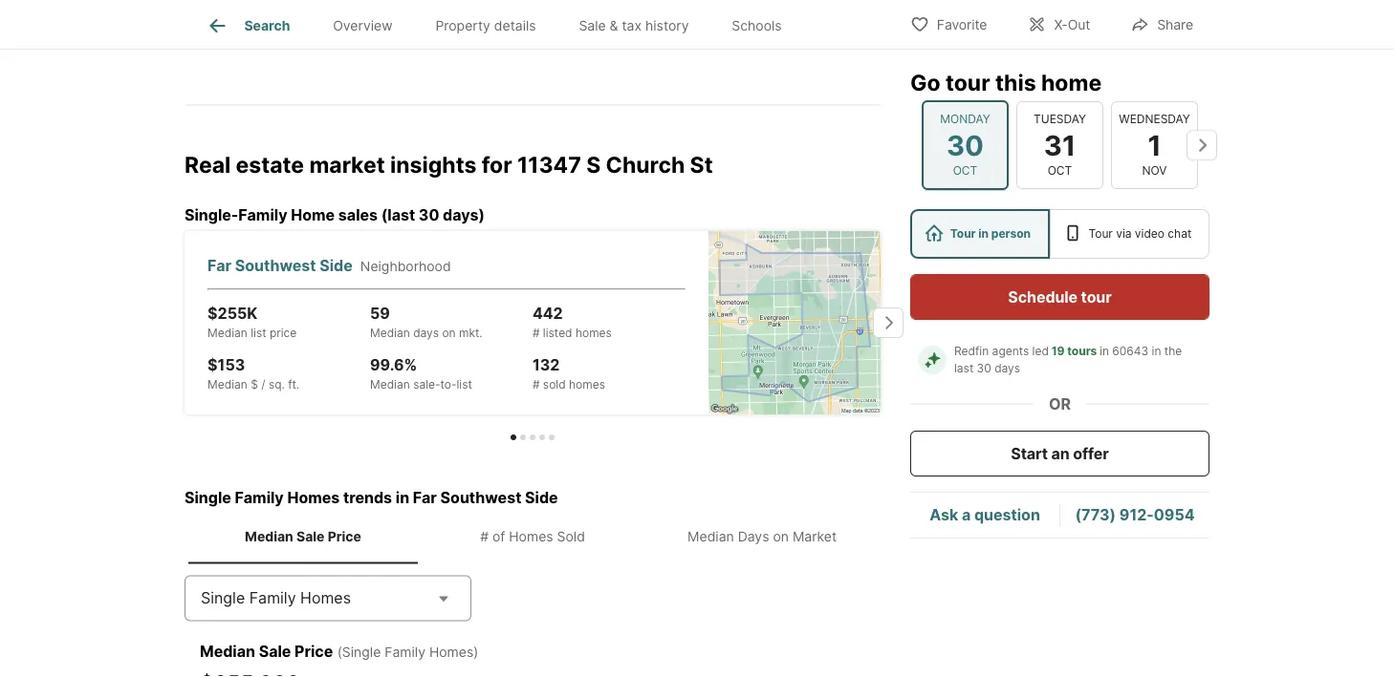 Task type: vqa. For each thing, say whether or not it's contained in the screenshot.


Task type: locate. For each thing, give the bounding box(es) containing it.
1 vertical spatial list
[[457, 378, 472, 392]]

median down $153
[[208, 378, 247, 392]]

1 vertical spatial tab list
[[185, 510, 881, 565]]

sale & tax history tab
[[557, 3, 710, 49]]

0 vertical spatial this
[[203, 6, 229, 25]]

family up median sale price in the left of the page
[[235, 489, 284, 507]]

family
[[238, 206, 287, 224], [235, 489, 284, 507], [249, 590, 296, 608], [385, 645, 425, 661]]

30 inside 'in the last 30 days'
[[977, 362, 991, 376]]

list right the sale-
[[457, 378, 472, 392]]

southwest
[[235, 256, 316, 275], [440, 489, 521, 507]]

question
[[974, 506, 1040, 525]]

schools
[[732, 17, 782, 34]]

slide 2 dot image
[[520, 435, 526, 441]]

sales
[[338, 206, 378, 224]]

1 horizontal spatial side
[[525, 489, 558, 507]]

2 vertical spatial sale
[[259, 643, 291, 662]]

side up # of homes sold
[[525, 489, 558, 507]]

(773) 912-0954
[[1075, 506, 1195, 525]]

an up schools tab
[[712, 0, 730, 2]]

2 vertical spatial #
[[480, 529, 489, 545]]

0 vertical spatial tab list
[[185, 0, 819, 49]]

monday
[[940, 112, 990, 126]]

442 # listed homes
[[533, 304, 612, 341]]

an inside our gears are turning, but we don't have enough information to generate an accurate estimate at this time.
[[712, 0, 730, 2]]

southwest up '$255k median list price'
[[235, 256, 316, 275]]

homes up median sale price in the left of the page
[[287, 489, 340, 507]]

single family homes
[[201, 590, 351, 608]]

#
[[533, 327, 540, 341], [533, 378, 540, 392], [480, 529, 489, 545]]

0 horizontal spatial an
[[712, 0, 730, 2]]

on right days
[[773, 529, 789, 545]]

median down the 99.6%
[[370, 378, 410, 392]]

price left the (single
[[295, 643, 333, 662]]

ask a question
[[930, 506, 1040, 525]]

learn more
[[274, 6, 356, 25]]

tab list
[[185, 0, 819, 49], [185, 510, 881, 565]]

neighborhood
[[360, 258, 451, 275]]

list box
[[910, 209, 1210, 259]]

home
[[1041, 69, 1102, 96]]

last
[[954, 362, 974, 376]]

0 horizontal spatial tour
[[950, 227, 976, 241]]

this inside our gears are turning, but we don't have enough information to generate an accurate estimate at this time.
[[203, 6, 229, 25]]

0 vertical spatial 30
[[947, 128, 984, 162]]

sale for median sale price
[[296, 529, 325, 545]]

0 vertical spatial list
[[251, 327, 266, 341]]

tour
[[950, 227, 976, 241], [1089, 227, 1113, 241]]

30
[[947, 128, 984, 162], [419, 206, 439, 224], [977, 362, 991, 376]]

1 horizontal spatial an
[[1051, 445, 1070, 463]]

homes inside tab
[[509, 529, 553, 545]]

information
[[538, 0, 620, 2]]

far right trends in the left bottom of the page
[[413, 489, 437, 507]]

2 vertical spatial 30
[[977, 362, 991, 376]]

on left mkt.
[[442, 327, 456, 341]]

tour inside button
[[1081, 288, 1112, 306]]

0 vertical spatial southwest
[[235, 256, 316, 275]]

property details
[[435, 17, 536, 34]]

sale-
[[413, 378, 440, 392]]

via
[[1116, 227, 1132, 241]]

median up single family homes
[[245, 529, 293, 545]]

1 vertical spatial price
[[295, 643, 333, 662]]

history
[[645, 17, 689, 34]]

price for median sale price
[[328, 529, 361, 545]]

far southwest side link
[[207, 254, 360, 277]]

0 horizontal spatial on
[[442, 327, 456, 341]]

99.6%
[[370, 356, 417, 374]]

homes right sold
[[569, 378, 605, 392]]

an inside button
[[1051, 445, 1070, 463]]

# left listed
[[533, 327, 540, 341]]

tax
[[622, 17, 642, 34]]

30 inside monday 30 oct
[[947, 128, 984, 162]]

this down our
[[203, 6, 229, 25]]

trends
[[343, 489, 392, 507]]

1 vertical spatial single
[[201, 590, 245, 608]]

1 vertical spatial this
[[995, 69, 1036, 96]]

/
[[261, 378, 265, 392]]

oct
[[953, 164, 977, 178], [1048, 164, 1072, 178]]

0 horizontal spatial tour
[[946, 69, 990, 96]]

oct for 30
[[953, 164, 977, 178]]

family for single family homes
[[249, 590, 296, 608]]

days up 99.6% median sale-to-list
[[413, 327, 439, 341]]

this
[[203, 6, 229, 25], [995, 69, 1036, 96]]

912-
[[1120, 506, 1154, 525]]

30 right "last"
[[977, 362, 991, 376]]

oct inside tuesday 31 oct
[[1048, 164, 1072, 178]]

homes for sold
[[509, 529, 553, 545]]

1 vertical spatial homes
[[569, 378, 605, 392]]

median down single family homes
[[200, 643, 255, 662]]

0 horizontal spatial list
[[251, 327, 266, 341]]

price down trends in the left bottom of the page
[[328, 529, 361, 545]]

turning,
[[287, 0, 342, 2]]

wednesday 1 nov
[[1119, 112, 1190, 178]]

0 horizontal spatial southwest
[[235, 256, 316, 275]]

0 vertical spatial #
[[533, 327, 540, 341]]

tour for schedule
[[1081, 288, 1112, 306]]

go
[[910, 69, 940, 96]]

0 vertical spatial homes
[[287, 489, 340, 507]]

median inside median days on market tab
[[688, 529, 734, 545]]

1 tab list from the top
[[185, 0, 819, 49]]

price
[[328, 529, 361, 545], [295, 643, 333, 662]]

132 # sold homes
[[533, 356, 605, 392]]

1 vertical spatial southwest
[[440, 489, 521, 507]]

generate
[[643, 0, 708, 2]]

homes right listed
[[576, 327, 612, 341]]

2 oct from the left
[[1048, 164, 1072, 178]]

1 horizontal spatial tour
[[1089, 227, 1113, 241]]

tour right schedule
[[1081, 288, 1112, 306]]

0 vertical spatial days
[[413, 327, 439, 341]]

search
[[244, 17, 290, 34]]

# left sold
[[533, 378, 540, 392]]

details
[[494, 17, 536, 34]]

go tour this home
[[910, 69, 1102, 96]]

1 vertical spatial homes
[[509, 529, 553, 545]]

0 horizontal spatial this
[[203, 6, 229, 25]]

sale left &
[[579, 17, 606, 34]]

homes inside 442 # listed homes
[[576, 327, 612, 341]]

far southwest side neighborhood
[[207, 256, 451, 275]]

carousel group
[[177, 227, 904, 441]]

days down agents
[[995, 362, 1020, 376]]

0 vertical spatial side
[[320, 256, 353, 275]]

mkt.
[[459, 327, 483, 341]]

sale for median sale price (single family homes)
[[259, 643, 291, 662]]

1 vertical spatial days
[[995, 362, 1020, 376]]

chat
[[1168, 227, 1192, 241]]

30 right (last
[[419, 206, 439, 224]]

side down the single-family home sales (last 30 days)
[[320, 256, 353, 275]]

estate
[[236, 151, 304, 178]]

oct down monday
[[953, 164, 977, 178]]

2 horizontal spatial sale
[[579, 17, 606, 34]]

the
[[1164, 345, 1182, 359]]

1 horizontal spatial on
[[773, 529, 789, 545]]

1 vertical spatial sale
[[296, 529, 325, 545]]

family right the (single
[[385, 645, 425, 661]]

tour
[[946, 69, 990, 96], [1081, 288, 1112, 306]]

tour left person
[[950, 227, 976, 241]]

0 vertical spatial tour
[[946, 69, 990, 96]]

favorite button
[[894, 4, 1003, 44]]

1 horizontal spatial southwest
[[440, 489, 521, 507]]

homes up median sale price (single family homes)
[[300, 590, 351, 608]]

0 vertical spatial homes
[[576, 327, 612, 341]]

search link
[[206, 14, 290, 37]]

family left home at the left top
[[238, 206, 287, 224]]

2 tab list from the top
[[185, 510, 881, 565]]

start an offer button
[[910, 431, 1210, 477]]

oct down 31
[[1048, 164, 1072, 178]]

1 horizontal spatial sale
[[296, 529, 325, 545]]

our gears are turning, but we don't have enough information to generate an accurate estimate at this time.
[[185, 0, 864, 25]]

1 vertical spatial #
[[533, 378, 540, 392]]

0 vertical spatial sale
[[579, 17, 606, 34]]

1 vertical spatial an
[[1051, 445, 1070, 463]]

1 vertical spatial tour
[[1081, 288, 1112, 306]]

0 horizontal spatial sale
[[259, 643, 291, 662]]

0 vertical spatial an
[[712, 0, 730, 2]]

30 down monday
[[947, 128, 984, 162]]

sale up single family homes
[[296, 529, 325, 545]]

0 horizontal spatial days
[[413, 327, 439, 341]]

to-
[[440, 378, 457, 392]]

median
[[208, 327, 247, 341], [370, 327, 410, 341], [208, 378, 247, 392], [370, 378, 410, 392], [245, 529, 293, 545], [688, 529, 734, 545], [200, 643, 255, 662]]

home
[[291, 206, 335, 224]]

1 horizontal spatial oct
[[1048, 164, 1072, 178]]

overview tab
[[312, 3, 414, 49]]

sale down single family homes
[[259, 643, 291, 662]]

# left of
[[480, 529, 489, 545]]

in
[[978, 227, 989, 241], [1100, 345, 1109, 359], [1152, 345, 1161, 359], [396, 489, 409, 507]]

59 median days on mkt.
[[370, 304, 483, 341]]

southwest inside carousel group
[[235, 256, 316, 275]]

tour left via at the top
[[1089, 227, 1113, 241]]

list left the price
[[251, 327, 266, 341]]

an left offer
[[1051, 445, 1070, 463]]

median sale price tab
[[188, 514, 418, 561]]

sale & tax history
[[579, 17, 689, 34]]

1 horizontal spatial list
[[457, 378, 472, 392]]

0 vertical spatial single
[[185, 489, 231, 507]]

median down 59
[[370, 327, 410, 341]]

# inside 442 # listed homes
[[533, 327, 540, 341]]

this left home
[[995, 69, 1036, 96]]

far up $255k
[[207, 256, 231, 275]]

tour for go
[[946, 69, 990, 96]]

0 horizontal spatial side
[[320, 256, 353, 275]]

2 tour from the left
[[1089, 227, 1113, 241]]

# inside the 132 # sold homes
[[533, 378, 540, 392]]

enough
[[480, 0, 534, 2]]

southwest up of
[[440, 489, 521, 507]]

1 tour from the left
[[950, 227, 976, 241]]

1 horizontal spatial days
[[995, 362, 1020, 376]]

on inside tab
[[773, 529, 789, 545]]

out
[[1068, 17, 1090, 33]]

median left days
[[688, 529, 734, 545]]

tour for tour in person
[[950, 227, 976, 241]]

far
[[207, 256, 231, 275], [413, 489, 437, 507]]

median inside '$255k median list price'
[[208, 327, 247, 341]]

median inside median sale price tab
[[245, 529, 293, 545]]

0 vertical spatial price
[[328, 529, 361, 545]]

redfin
[[954, 345, 989, 359]]

0 vertical spatial on
[[442, 327, 456, 341]]

1 vertical spatial on
[[773, 529, 789, 545]]

on inside 59 median days on mkt.
[[442, 327, 456, 341]]

$153 median $ / sq. ft.
[[208, 356, 299, 392]]

0 horizontal spatial oct
[[953, 164, 977, 178]]

homes
[[287, 489, 340, 507], [509, 529, 553, 545], [300, 590, 351, 608]]

19
[[1051, 345, 1065, 359]]

family for single-family home sales (last 30 days)
[[238, 206, 287, 224]]

schedule tour button
[[910, 274, 1210, 320]]

oct for 31
[[1048, 164, 1072, 178]]

1 horizontal spatial tour
[[1081, 288, 1112, 306]]

homes right of
[[509, 529, 553, 545]]

homes inside the 132 # sold homes
[[569, 378, 605, 392]]

family down median sale price tab
[[249, 590, 296, 608]]

in left person
[[978, 227, 989, 241]]

0 horizontal spatial far
[[207, 256, 231, 275]]

1 vertical spatial far
[[413, 489, 437, 507]]

in left the
[[1152, 345, 1161, 359]]

real
[[185, 151, 231, 178]]

1 oct from the left
[[953, 164, 977, 178]]

price inside tab
[[328, 529, 361, 545]]

None button
[[922, 100, 1009, 190], [1016, 101, 1103, 189], [1111, 101, 1198, 189], [922, 100, 1009, 190], [1016, 101, 1103, 189], [1111, 101, 1198, 189]]

days
[[413, 327, 439, 341], [995, 362, 1020, 376]]

favorite
[[937, 17, 987, 33]]

# inside tab
[[480, 529, 489, 545]]

0 vertical spatial far
[[207, 256, 231, 275]]

learn
[[274, 6, 314, 25]]

median down $255k
[[208, 327, 247, 341]]

2 vertical spatial homes
[[300, 590, 351, 608]]

more
[[319, 6, 356, 25]]

oct inside monday 30 oct
[[953, 164, 977, 178]]

tour up monday
[[946, 69, 990, 96]]



Task type: describe. For each thing, give the bounding box(es) containing it.
single for single family homes
[[201, 590, 245, 608]]

tuesday 31 oct
[[1034, 112, 1086, 178]]

nov
[[1142, 164, 1167, 178]]

gears
[[215, 0, 256, 2]]

price for median sale price (single family homes)
[[295, 643, 333, 662]]

60643
[[1112, 345, 1149, 359]]

estimate
[[802, 0, 864, 2]]

1
[[1148, 128, 1161, 162]]

offer
[[1073, 445, 1109, 463]]

market
[[309, 151, 385, 178]]

are
[[260, 0, 283, 2]]

in inside 'in the last 30 days'
[[1152, 345, 1161, 359]]

monday 30 oct
[[940, 112, 990, 178]]

price
[[270, 327, 297, 341]]

median sale price (single family homes)
[[200, 643, 478, 662]]

x-out
[[1054, 17, 1090, 33]]

overview
[[333, 17, 393, 34]]

don't
[[400, 0, 437, 2]]

s
[[586, 151, 601, 178]]

listed
[[543, 327, 572, 341]]

homes for 132
[[569, 378, 605, 392]]

far inside carousel group
[[207, 256, 231, 275]]

1 vertical spatial 30
[[419, 206, 439, 224]]

in the last 30 days
[[954, 345, 1185, 376]]

59
[[370, 304, 390, 323]]

tours
[[1067, 345, 1097, 359]]

side inside carousel group
[[320, 256, 353, 275]]

church
[[606, 151, 685, 178]]

$
[[251, 378, 258, 392]]

sold
[[543, 378, 566, 392]]

of
[[492, 529, 505, 545]]

median days on market tab
[[647, 514, 877, 561]]

# of homes sold tab
[[418, 514, 647, 561]]

single for single family homes trends in far southwest side
[[185, 489, 231, 507]]

tour for tour via video chat
[[1089, 227, 1113, 241]]

homes for trends
[[287, 489, 340, 507]]

at
[[185, 6, 199, 25]]

tour in person
[[950, 227, 1031, 241]]

11347
[[517, 151, 581, 178]]

single-family home sales (last 30 days)
[[185, 206, 485, 224]]

days)
[[443, 206, 485, 224]]

median inside 99.6% median sale-to-list
[[370, 378, 410, 392]]

in right tours
[[1100, 345, 1109, 359]]

tuesday
[[1034, 112, 1086, 126]]

family for single family homes trends in far southwest side
[[235, 489, 284, 507]]

image image
[[709, 232, 881, 415]]

accurate
[[734, 0, 797, 2]]

single family homes trends in far southwest side
[[185, 489, 558, 507]]

market
[[793, 529, 837, 545]]

or
[[1049, 395, 1071, 414]]

wednesday
[[1119, 112, 1190, 126]]

$255k median list price
[[208, 304, 297, 341]]

but
[[347, 0, 371, 2]]

tab list containing search
[[185, 0, 819, 49]]

slide 1 dot image
[[511, 435, 516, 441]]

median inside 59 median days on mkt.
[[370, 327, 410, 341]]

1 vertical spatial side
[[525, 489, 558, 507]]

next image
[[873, 308, 904, 339]]

days
[[738, 529, 769, 545]]

(773)
[[1075, 506, 1116, 525]]

next image
[[1187, 130, 1217, 161]]

a
[[962, 506, 971, 525]]

start an offer
[[1011, 445, 1109, 463]]

person
[[991, 227, 1031, 241]]

list inside 99.6% median sale-to-list
[[457, 378, 472, 392]]

we
[[375, 0, 396, 2]]

property details tab
[[414, 3, 557, 49]]

tab list containing median sale price
[[185, 510, 881, 565]]

sold
[[557, 529, 585, 545]]

our
[[185, 0, 211, 2]]

led
[[1032, 345, 1049, 359]]

agents
[[992, 345, 1029, 359]]

have
[[441, 0, 475, 2]]

tour in person option
[[910, 209, 1050, 259]]

# for 442
[[533, 327, 540, 341]]

x-out button
[[1011, 4, 1107, 44]]

median sale price
[[245, 529, 361, 545]]

share button
[[1114, 4, 1210, 44]]

to
[[624, 0, 639, 2]]

slide 3 dot image
[[530, 435, 535, 441]]

sq.
[[269, 378, 285, 392]]

31
[[1044, 128, 1076, 162]]

real estate market insights for 11347 s church st
[[185, 151, 713, 178]]

ft.
[[288, 378, 299, 392]]

insights
[[390, 151, 476, 178]]

days inside 'in the last 30 days'
[[995, 362, 1020, 376]]

single-
[[185, 206, 238, 224]]

start
[[1011, 445, 1048, 463]]

schedule tour
[[1008, 288, 1112, 306]]

ask
[[930, 506, 958, 525]]

schools tab
[[710, 3, 803, 49]]

99.6% median sale-to-list
[[370, 356, 472, 392]]

video
[[1135, 227, 1165, 241]]

slide 4 dot image
[[539, 435, 545, 441]]

median days on market
[[688, 529, 837, 545]]

(single
[[337, 645, 381, 661]]

list inside '$255k median list price'
[[251, 327, 266, 341]]

# of homes sold
[[480, 529, 585, 545]]

family inside median sale price (single family homes)
[[385, 645, 425, 661]]

st
[[690, 151, 713, 178]]

in inside option
[[978, 227, 989, 241]]

homes for 442
[[576, 327, 612, 341]]

$255k
[[208, 304, 258, 323]]

days inside 59 median days on mkt.
[[413, 327, 439, 341]]

list box containing tour in person
[[910, 209, 1210, 259]]

0954
[[1154, 506, 1195, 525]]

1 horizontal spatial this
[[995, 69, 1036, 96]]

in right trends in the left bottom of the page
[[396, 489, 409, 507]]

slide 5 dot image
[[549, 435, 555, 441]]

1 horizontal spatial far
[[413, 489, 437, 507]]

tour via video chat
[[1089, 227, 1192, 241]]

median inside $153 median $ / sq. ft.
[[208, 378, 247, 392]]

tour via video chat option
[[1050, 209, 1210, 259]]

&
[[610, 17, 618, 34]]

# for 132
[[533, 378, 540, 392]]



